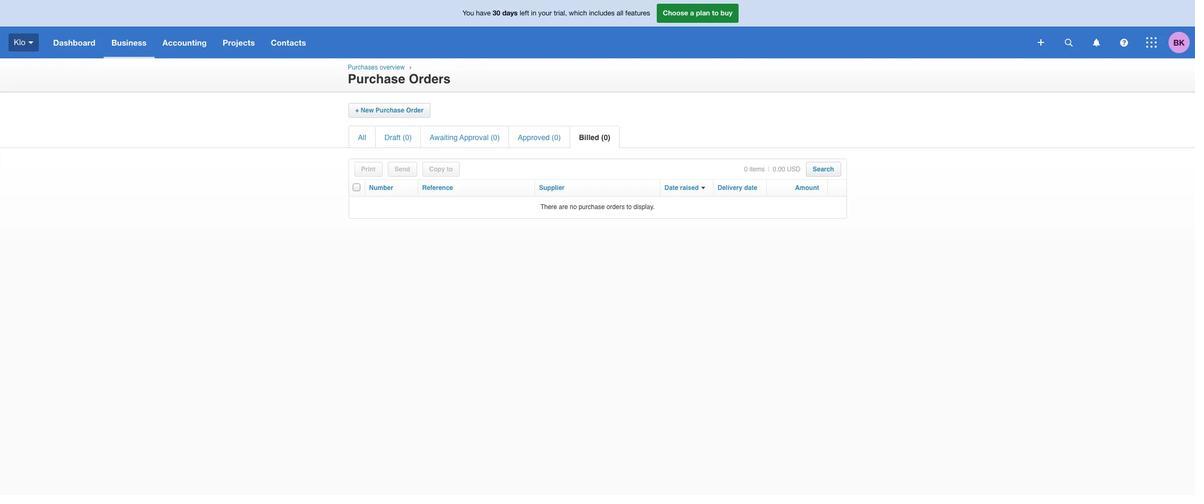 Task type: locate. For each thing, give the bounding box(es) containing it.
(0) right draft
[[403, 133, 412, 142]]

purchase down purchases overview link
[[348, 72, 405, 87]]

awaiting approval (0) button
[[430, 133, 500, 142]]

svg image
[[1120, 39, 1128, 46], [1038, 39, 1044, 46], [28, 41, 33, 44]]

awaiting
[[430, 133, 458, 142]]

(0) for draft (0)
[[403, 133, 412, 142]]

copy to button
[[429, 166, 453, 173]]

new
[[361, 107, 374, 114]]

4 (0) from the left
[[601, 133, 610, 142]]

search
[[813, 166, 834, 173]]

raised
[[680, 184, 699, 192]]

includes
[[589, 9, 615, 17]]

(0) right approved
[[552, 133, 561, 142]]

contacts
[[271, 38, 306, 47]]

number link
[[369, 184, 393, 192]]

choose a plan to buy
[[663, 9, 732, 17]]

klo button
[[0, 27, 45, 58]]

to
[[712, 9, 719, 17], [447, 166, 453, 173], [626, 204, 632, 211]]

days
[[502, 9, 518, 17]]

print button
[[361, 166, 376, 173]]

navigation
[[45, 27, 1030, 58]]

to left buy
[[712, 9, 719, 17]]

features
[[625, 9, 650, 17]]

display.
[[634, 204, 655, 211]]

svg image inside the klo popup button
[[28, 41, 33, 44]]

0.00
[[773, 166, 785, 173]]

+
[[355, 107, 359, 114]]

purchase
[[348, 72, 405, 87], [376, 107, 404, 114]]

purchase right new
[[376, 107, 404, 114]]

accounting button
[[155, 27, 215, 58]]

dashboard link
[[45, 27, 103, 58]]

1 vertical spatial to
[[447, 166, 453, 173]]

0 horizontal spatial svg image
[[1065, 39, 1073, 46]]

2 (0) from the left
[[491, 133, 500, 142]]

a
[[690, 9, 694, 17]]

are
[[559, 204, 568, 211]]

items
[[749, 166, 765, 173]]

send button
[[395, 166, 410, 173]]

bk
[[1173, 37, 1185, 47]]

there are no purchase orders to display.
[[540, 204, 655, 211]]

2 horizontal spatial to
[[712, 9, 719, 17]]

date
[[744, 184, 757, 192]]

3 (0) from the left
[[552, 133, 561, 142]]

(0) right billed
[[601, 133, 610, 142]]

orders
[[409, 72, 451, 87]]

0 horizontal spatial svg image
[[28, 41, 33, 44]]

delivery date link
[[718, 184, 757, 192]]

banner containing bk
[[0, 0, 1195, 58]]

banner
[[0, 0, 1195, 58]]

business
[[111, 38, 147, 47]]

to inside banner
[[712, 9, 719, 17]]

in
[[531, 9, 536, 17]]

print
[[361, 166, 376, 173]]

purchases
[[348, 64, 378, 71]]

2 vertical spatial to
[[626, 204, 632, 211]]

(0)
[[403, 133, 412, 142], [491, 133, 500, 142], [552, 133, 561, 142], [601, 133, 610, 142]]

0 vertical spatial to
[[712, 9, 719, 17]]

svg image
[[1146, 37, 1157, 48], [1065, 39, 1073, 46], [1093, 39, 1100, 46]]

projects button
[[215, 27, 263, 58]]

draft (0)
[[384, 133, 412, 142]]

contacts button
[[263, 27, 314, 58]]

to right "copy"
[[447, 166, 453, 173]]

purchases overview link
[[348, 64, 405, 71]]

0 items | 0.00 usd
[[744, 166, 800, 173]]

reference
[[422, 184, 453, 192]]

usd
[[787, 166, 800, 173]]

navigation containing dashboard
[[45, 27, 1030, 58]]

there
[[540, 204, 557, 211]]

delivery date
[[718, 184, 757, 192]]

1 vertical spatial purchase
[[376, 107, 404, 114]]

approved (0)
[[518, 133, 561, 142]]

1 (0) from the left
[[403, 133, 412, 142]]

(0) right approval
[[491, 133, 500, 142]]

date raised
[[664, 184, 699, 192]]

your
[[538, 9, 552, 17]]

0 horizontal spatial to
[[447, 166, 453, 173]]

to right orders
[[626, 204, 632, 211]]



Task type: vqa. For each thing, say whether or not it's contained in the screenshot.
Number link
yes



Task type: describe. For each thing, give the bounding box(es) containing it.
plan
[[696, 9, 710, 17]]

2 horizontal spatial svg image
[[1146, 37, 1157, 48]]

30
[[493, 9, 500, 17]]

all
[[358, 133, 366, 142]]

navigation inside banner
[[45, 27, 1030, 58]]

(0) for billed (0)
[[601, 133, 610, 142]]

2 horizontal spatial svg image
[[1120, 39, 1128, 46]]

purchases overview
[[348, 64, 405, 71]]

no
[[570, 204, 577, 211]]

draft (0) button
[[384, 133, 412, 142]]

(0) for approved (0)
[[552, 133, 561, 142]]

1 horizontal spatial svg image
[[1038, 39, 1044, 46]]

+ new purchase order
[[355, 107, 423, 114]]

billed
[[579, 133, 599, 142]]

send
[[395, 166, 410, 173]]

supplier link
[[539, 184, 565, 192]]

billed (0)
[[579, 133, 610, 142]]

1 horizontal spatial to
[[626, 204, 632, 211]]

copy
[[429, 166, 445, 173]]

draft
[[384, 133, 401, 142]]

choose
[[663, 9, 688, 17]]

billed (0) button
[[579, 133, 610, 142]]

approval
[[459, 133, 489, 142]]

+ new purchase order button
[[355, 107, 423, 114]]

awaiting approval (0)
[[430, 133, 500, 142]]

you have 30 days left in your trial, which includes all features
[[463, 9, 650, 17]]

all button
[[358, 133, 366, 142]]

delivery
[[718, 184, 742, 192]]

amount link
[[795, 184, 819, 192]]

order
[[406, 107, 423, 114]]

date
[[664, 184, 678, 192]]

|
[[768, 166, 770, 173]]

have
[[476, 9, 491, 17]]

bk button
[[1168, 27, 1195, 58]]

projects
[[223, 38, 255, 47]]

orders
[[607, 204, 625, 211]]

all
[[617, 9, 623, 17]]

search button
[[813, 166, 834, 173]]

purchase orders
[[348, 72, 451, 87]]

dashboard
[[53, 38, 95, 47]]

overview
[[380, 64, 405, 71]]

left
[[520, 9, 529, 17]]

0 vertical spatial purchase
[[348, 72, 405, 87]]

approved
[[518, 133, 550, 142]]

copy to
[[429, 166, 453, 173]]

you
[[463, 9, 474, 17]]

number
[[369, 184, 393, 192]]

accounting
[[163, 38, 207, 47]]

buy
[[721, 9, 732, 17]]

purchase
[[579, 204, 605, 211]]

business button
[[103, 27, 155, 58]]

approved (0) button
[[518, 133, 561, 142]]

reference link
[[422, 184, 453, 192]]

amount
[[795, 184, 819, 192]]

trial,
[[554, 9, 567, 17]]

1 horizontal spatial svg image
[[1093, 39, 1100, 46]]

which
[[569, 9, 587, 17]]

klo
[[14, 38, 25, 47]]

date raised link
[[664, 184, 699, 192]]

0
[[744, 166, 748, 173]]

supplier
[[539, 184, 565, 192]]



